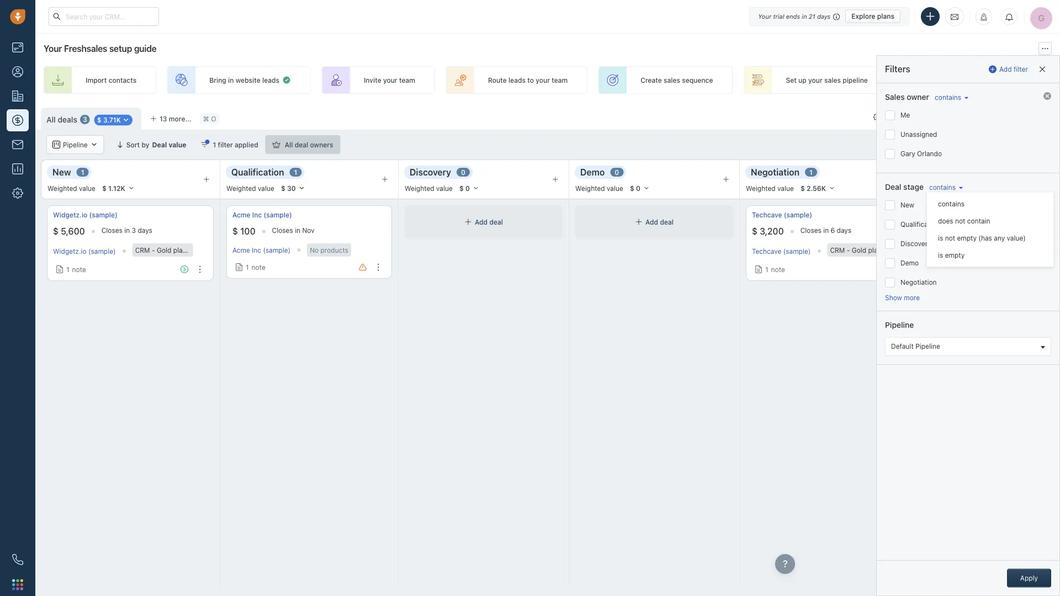 Task type: vqa. For each thing, say whether or not it's contained in the screenshot.
"plan"
yes



Task type: locate. For each thing, give the bounding box(es) containing it.
crm - gold plan monthly (sample)
[[135, 246, 243, 254], [830, 246, 938, 254]]

1 vertical spatial filter
[[218, 141, 233, 149]]

1 horizontal spatial 1 note
[[246, 263, 266, 271]]

more...
[[169, 115, 191, 123]]

pipeline up default
[[885, 321, 914, 330]]

0 horizontal spatial team
[[399, 76, 415, 84]]

all inside button
[[285, 141, 293, 149]]

0 vertical spatial widgetz.io
[[53, 211, 87, 219]]

$ for $ 30 button
[[281, 184, 285, 192]]

closes left nov
[[272, 227, 293, 234]]

1 vertical spatial acme
[[232, 246, 250, 254]]

discovery
[[410, 167, 451, 177], [901, 240, 931, 248]]

1 up $ 30 button
[[294, 168, 297, 176]]

1 techcave (sample) link from the top
[[752, 210, 812, 220]]

inc
[[252, 211, 262, 219], [252, 246, 261, 254]]

3 closes from the left
[[801, 227, 822, 234]]

acme up $ 100
[[232, 211, 250, 219]]

Search field
[[1001, 135, 1056, 154]]

your inside route leads to your team link
[[536, 76, 550, 84]]

1 - from the left
[[152, 246, 155, 254]]

techcave (sample) link up 3,200
[[752, 210, 812, 220]]

2 widgetz.io from the top
[[53, 247, 86, 255]]

techcave up the $ 3,200 in the top right of the page
[[752, 211, 782, 219]]

gold for $ 5,600
[[157, 246, 171, 254]]

your freshsales setup guide
[[44, 43, 157, 54]]

2 horizontal spatial your
[[808, 76, 823, 84]]

new down deal stage
[[901, 201, 915, 209]]

acme inc (sample) link down 100
[[232, 246, 291, 254]]

add filter link
[[989, 60, 1028, 78]]

explore plans link
[[846, 10, 901, 23]]

acme inc (sample) up 100
[[232, 211, 292, 219]]

1 vertical spatial 3
[[132, 227, 136, 234]]

closes for $ 100
[[272, 227, 293, 234]]

$ 0
[[459, 184, 470, 192], [630, 184, 641, 192]]

0 horizontal spatial pipeline
[[63, 141, 88, 149]]

0 horizontal spatial -
[[152, 246, 155, 254]]

$ 30
[[281, 184, 296, 192]]

invite
[[364, 76, 381, 84]]

1 horizontal spatial qualification
[[901, 221, 940, 228]]

1 vertical spatial not
[[945, 234, 955, 242]]

0 horizontal spatial add deal
[[475, 218, 503, 226]]

pipeline inside button
[[916, 343, 940, 350]]

1 vertical spatial is
[[938, 252, 943, 259]]

2 weighted value from the left
[[226, 184, 274, 192]]

1 horizontal spatial discovery
[[901, 240, 931, 248]]

1 horizontal spatial gold
[[852, 246, 867, 254]]

note down 3,200
[[771, 266, 785, 273]]

techcave (sample) link down 3,200
[[752, 247, 811, 255]]

0 vertical spatial widgetz.io (sample) link
[[53, 210, 117, 220]]

your trial ends in 21 days
[[758, 13, 831, 20]]

crm
[[135, 246, 150, 254], [830, 246, 845, 254]]

what's new image
[[980, 13, 988, 21]]

1 team from the left
[[399, 76, 415, 84]]

5,600
[[61, 226, 85, 237]]

crm for $ 3,200
[[830, 246, 845, 254]]

not up is empty
[[945, 234, 955, 242]]

6
[[831, 227, 835, 234]]

your left 'trial'
[[758, 13, 772, 20]]

1 horizontal spatial pipeline
[[885, 321, 914, 330]]

closes for $ 3,200
[[801, 227, 822, 234]]

1 inside button
[[213, 141, 216, 149]]

leads left to
[[509, 76, 526, 84]]

0 vertical spatial acme
[[232, 211, 250, 219]]

1 horizontal spatial demo
[[901, 259, 919, 267]]

1 is from the top
[[938, 234, 943, 242]]

1 vertical spatial widgetz.io
[[53, 247, 86, 255]]

days right 6
[[837, 227, 851, 234]]

negotiation up more on the right
[[901, 279, 937, 286]]

1 closes from the left
[[101, 227, 123, 234]]

0 vertical spatial contains
[[935, 93, 962, 101]]

container_wx8msf4aqz5i3rn1 image inside '1 filter applied' button
[[201, 141, 208, 149]]

gold for $ 3,200
[[852, 246, 867, 254]]

2 inc from the top
[[252, 246, 261, 254]]

leads right website on the top of page
[[262, 76, 279, 84]]

value for qualification
[[258, 184, 274, 192]]

closes right 5,600
[[101, 227, 123, 234]]

0 vertical spatial techcave (sample) link
[[752, 210, 812, 220]]

0 horizontal spatial sales
[[664, 76, 680, 84]]

acme inc (sample) link up 100
[[232, 210, 292, 220]]

stage
[[904, 183, 924, 192]]

new down pipeline "dropdown button"
[[52, 167, 71, 177]]

1 note down 3,200
[[765, 266, 785, 273]]

explore
[[852, 12, 876, 20]]

2 is from the top
[[938, 252, 943, 259]]

0
[[461, 168, 466, 176], [615, 168, 619, 176], [465, 184, 470, 192], [636, 184, 641, 192]]

weighted value
[[47, 184, 95, 192], [226, 184, 274, 192], [405, 184, 453, 192], [575, 184, 623, 192], [746, 184, 794, 192]]

3 inside 'all deals 3'
[[83, 116, 87, 123]]

not
[[955, 217, 966, 225], [945, 234, 955, 242]]

$ 0 button for demo
[[625, 182, 655, 194]]

1 acme inc (sample) from the top
[[232, 211, 292, 219]]

- for $ 5,600
[[152, 246, 155, 254]]

(sample) down '$ 2.56k'
[[784, 211, 812, 219]]

weighted for negotiation
[[746, 184, 776, 192]]

1 note down 5,600
[[66, 266, 86, 273]]

set up your sales pipeline link
[[744, 66, 888, 94]]

1 horizontal spatial closes
[[272, 227, 293, 234]]

1.12k
[[108, 184, 125, 192]]

1 horizontal spatial monthly
[[884, 246, 909, 254]]

import contacts
[[86, 76, 136, 84]]

1 horizontal spatial all
[[285, 141, 293, 149]]

0 horizontal spatial your
[[383, 76, 397, 84]]

1 vertical spatial techcave
[[752, 247, 782, 255]]

1 sales from the left
[[664, 76, 680, 84]]

plan
[[173, 246, 187, 254], [868, 246, 882, 254]]

1 vertical spatial widgetz.io (sample) link
[[53, 247, 116, 255]]

is for is not empty (has any value)
[[938, 234, 943, 242]]

1 weighted value from the left
[[47, 184, 95, 192]]

in for $ 100
[[295, 227, 300, 234]]

crm down 6
[[830, 246, 845, 254]]

(sample) down closes in 3 days
[[88, 247, 116, 255]]

0 vertical spatial widgetz.io (sample)
[[53, 211, 117, 219]]

1 widgetz.io from the top
[[53, 211, 87, 219]]

1 monthly from the left
[[188, 246, 214, 254]]

techcave (sample) up 3,200
[[752, 211, 812, 219]]

2 - from the left
[[847, 246, 850, 254]]

0 horizontal spatial $ 0
[[459, 184, 470, 192]]

1 horizontal spatial note
[[252, 263, 266, 271]]

inc up 100
[[252, 211, 262, 219]]

1 horizontal spatial crm
[[830, 246, 845, 254]]

$ 100
[[232, 226, 255, 237]]

all left deals in the left top of the page
[[46, 115, 56, 124]]

is not empty (has any value)
[[938, 234, 1026, 242]]

2 horizontal spatial note
[[771, 266, 785, 273]]

sort
[[126, 141, 140, 149]]

deal stage
[[885, 183, 924, 192]]

not for is
[[945, 234, 955, 242]]

1 down o
[[213, 141, 216, 149]]

1 vertical spatial inc
[[252, 246, 261, 254]]

your left freshsales
[[44, 43, 62, 54]]

team right invite
[[399, 76, 415, 84]]

1 horizontal spatial your
[[758, 13, 772, 20]]

your
[[758, 13, 772, 20], [44, 43, 62, 54]]

0 horizontal spatial gold
[[157, 246, 171, 254]]

qualification
[[231, 167, 284, 177], [901, 221, 940, 228]]

0 horizontal spatial new
[[52, 167, 71, 177]]

trial
[[773, 13, 784, 20]]

add inside add deal link
[[941, 76, 954, 84]]

1 horizontal spatial -
[[847, 246, 850, 254]]

no products
[[310, 246, 348, 254]]

1 leads from the left
[[262, 76, 279, 84]]

$ for the $ 2.56k button
[[801, 184, 805, 192]]

$ 0 for discovery
[[459, 184, 470, 192]]

days
[[817, 13, 831, 20], [138, 227, 152, 234], [837, 227, 851, 234]]

5 weighted from the left
[[746, 184, 776, 192]]

2 horizontal spatial closes
[[801, 227, 822, 234]]

your right invite
[[383, 76, 397, 84]]

2 vertical spatial pipeline
[[916, 343, 940, 350]]

0 horizontal spatial 3
[[83, 116, 87, 123]]

empty down does not contain
[[957, 234, 977, 242]]

$ 0 button
[[454, 182, 484, 194], [625, 182, 655, 194]]

container_wx8msf4aqz5i3rn1 image
[[282, 76, 291, 84], [873, 113, 881, 121], [122, 116, 130, 124], [52, 141, 60, 149], [464, 218, 472, 226], [56, 266, 64, 273], [755, 266, 763, 273]]

in left 6
[[823, 227, 829, 234]]

2 $ 0 button from the left
[[625, 182, 655, 194]]

weighted for qualification
[[226, 184, 256, 192]]

days down $ 1.12k "button"
[[138, 227, 152, 234]]

1 acme from the top
[[232, 211, 250, 219]]

1 horizontal spatial team
[[552, 76, 568, 84]]

0 vertical spatial discovery
[[410, 167, 451, 177]]

contains inside dropdown button
[[929, 183, 956, 191]]

pipeline inside "dropdown button"
[[63, 141, 88, 149]]

widgetz.io (sample) link up 5,600
[[53, 210, 117, 220]]

0 horizontal spatial your
[[44, 43, 62, 54]]

is
[[938, 234, 943, 242], [938, 252, 943, 259]]

1 your from the left
[[383, 76, 397, 84]]

inc down 100
[[252, 246, 261, 254]]

0 vertical spatial filter
[[1014, 65, 1028, 73]]

weighted for new
[[47, 184, 77, 192]]

all
[[46, 115, 56, 124], [285, 141, 293, 149]]

import
[[86, 76, 107, 84]]

widgetz.io (sample) down 5,600
[[53, 247, 116, 255]]

pipeline
[[63, 141, 88, 149], [885, 321, 914, 330], [916, 343, 940, 350]]

sales left the pipeline
[[824, 76, 841, 84]]

widgetz.io (sample) link
[[53, 210, 117, 220], [53, 247, 116, 255]]

2 your from the left
[[536, 76, 550, 84]]

1 horizontal spatial add deal
[[646, 218, 674, 226]]

contains button
[[927, 182, 963, 192]]

1 horizontal spatial 3
[[132, 227, 136, 234]]

(sample) down closes in nov
[[263, 246, 291, 254]]

0 horizontal spatial crm
[[135, 246, 150, 254]]

your right to
[[536, 76, 550, 84]]

$ for $ 1.12k "button"
[[102, 184, 106, 192]]

- down closes in 3 days
[[152, 246, 155, 254]]

techcave down the $ 3,200 in the top right of the page
[[752, 247, 782, 255]]

all deals link
[[46, 114, 77, 125]]

contains right 'owner'
[[935, 93, 962, 101]]

1
[[213, 141, 216, 149], [81, 168, 84, 176], [294, 168, 297, 176], [810, 168, 813, 176], [246, 263, 249, 271], [66, 266, 69, 273], [765, 266, 768, 273]]

days right 21
[[817, 13, 831, 20]]

2 gold from the left
[[852, 246, 867, 254]]

1 vertical spatial discovery
[[901, 240, 931, 248]]

qualification down applied on the top left of the page
[[231, 167, 284, 177]]

add deal for demo
[[646, 218, 674, 226]]

1 $ 0 button from the left
[[454, 182, 484, 194]]

5 weighted value from the left
[[746, 184, 794, 192]]

not right does
[[955, 217, 966, 225]]

pipeline button
[[46, 135, 104, 154]]

0 vertical spatial pipeline
[[63, 141, 88, 149]]

does
[[938, 217, 953, 225]]

default
[[891, 343, 914, 350]]

3 weighted from the left
[[405, 184, 434, 192]]

widgetz.io
[[53, 211, 87, 219], [53, 247, 86, 255]]

0 horizontal spatial $ 0 button
[[454, 182, 484, 194]]

0 horizontal spatial plan
[[173, 246, 187, 254]]

your inside invite your team link
[[383, 76, 397, 84]]

container_wx8msf4aqz5i3rn1 image
[[90, 141, 98, 149], [201, 141, 208, 149], [273, 141, 280, 149], [635, 218, 643, 226], [235, 263, 243, 271]]

sales inside "link"
[[664, 76, 680, 84]]

1 vertical spatial contains
[[929, 183, 956, 191]]

techcave (sample) down 3,200
[[752, 247, 811, 255]]

in inside bring in website leads "link"
[[228, 76, 234, 84]]

acme inc (sample) link
[[232, 210, 292, 220], [232, 246, 291, 254]]

2 plan from the left
[[868, 246, 882, 254]]

crm down closes in 3 days
[[135, 246, 150, 254]]

1 note down 100
[[246, 263, 266, 271]]

widgetz.io (sample) link down 5,600
[[53, 247, 116, 255]]

1 crm - gold plan monthly (sample) from the left
[[135, 246, 243, 254]]

leads
[[262, 76, 279, 84], [509, 76, 526, 84]]

1 $ 0 from the left
[[459, 184, 470, 192]]

1 vertical spatial acme inc (sample) link
[[232, 246, 291, 254]]

invite your team
[[364, 76, 415, 84]]

2 crm - gold plan monthly (sample) from the left
[[830, 246, 938, 254]]

2 leads from the left
[[509, 76, 526, 84]]

add deal link
[[899, 66, 989, 94]]

1 vertical spatial demo
[[901, 259, 919, 267]]

team right to
[[552, 76, 568, 84]]

0 vertical spatial all
[[46, 115, 56, 124]]

1 horizontal spatial filter
[[1014, 65, 1028, 73]]

$ inside popup button
[[97, 116, 101, 124]]

1 vertical spatial empty
[[945, 252, 965, 259]]

in right bring
[[228, 76, 234, 84]]

weighted value for new
[[47, 184, 95, 192]]

1 crm from the left
[[135, 246, 150, 254]]

negotiation
[[751, 167, 800, 177], [901, 279, 937, 286]]

1 vertical spatial techcave (sample)
[[752, 247, 811, 255]]

0 horizontal spatial filter
[[218, 141, 233, 149]]

2 crm from the left
[[830, 246, 845, 254]]

2 horizontal spatial days
[[837, 227, 851, 234]]

3 weighted value from the left
[[405, 184, 453, 192]]

0 horizontal spatial 1 note
[[66, 266, 86, 273]]

in down $ 1.12k "button"
[[124, 227, 130, 234]]

1 horizontal spatial deal
[[885, 183, 902, 192]]

4 weighted value from the left
[[575, 184, 623, 192]]

0 vertical spatial your
[[758, 13, 772, 20]]

pipeline down deals in the left top of the page
[[63, 141, 88, 149]]

note
[[252, 263, 266, 271], [72, 266, 86, 273], [771, 266, 785, 273]]

- down closes in 6 days
[[847, 246, 850, 254]]

filter inside button
[[218, 141, 233, 149]]

note down 100
[[252, 263, 266, 271]]

0 horizontal spatial crm - gold plan monthly (sample)
[[135, 246, 243, 254]]

4 weighted from the left
[[575, 184, 605, 192]]

0 horizontal spatial closes
[[101, 227, 123, 234]]

widgetz.io (sample) up 5,600
[[53, 211, 117, 219]]

in left 21
[[802, 13, 807, 20]]

1 vertical spatial techcave (sample) link
[[752, 247, 811, 255]]

1 down pipeline "dropdown button"
[[81, 168, 84, 176]]

filters
[[885, 64, 911, 74]]

weighted value for discovery
[[405, 184, 453, 192]]

0 horizontal spatial monthly
[[188, 246, 214, 254]]

0 vertical spatial acme inc (sample) link
[[232, 210, 292, 220]]

add deal
[[941, 76, 969, 84], [475, 218, 503, 226], [646, 218, 674, 226]]

deal right by at left top
[[152, 141, 167, 149]]

1 vertical spatial all
[[285, 141, 293, 149]]

in for $ 5,600
[[124, 227, 130, 234]]

contains right "stage"
[[929, 183, 956, 191]]

contains inside button
[[935, 93, 962, 101]]

1 vertical spatial your
[[44, 43, 62, 54]]

team
[[399, 76, 415, 84], [552, 76, 568, 84]]

empty down is not empty (has any value)
[[945, 252, 965, 259]]

and
[[937, 141, 949, 149]]

acme down $ 100
[[232, 246, 250, 254]]

widgetz.io down $ 5,600
[[53, 247, 86, 255]]

0 vertical spatial new
[[52, 167, 71, 177]]

2 horizontal spatial pipeline
[[916, 343, 940, 350]]

2 acme inc (sample) link from the top
[[232, 246, 291, 254]]

all left owners
[[285, 141, 293, 149]]

21
[[809, 13, 815, 20]]

1 horizontal spatial plan
[[868, 246, 882, 254]]

pipeline right default
[[916, 343, 940, 350]]

3 down $ 1.12k "button"
[[132, 227, 136, 234]]

sort by deal value
[[126, 141, 186, 149]]

leads inside "link"
[[262, 76, 279, 84]]

create sales sequence
[[641, 76, 713, 84]]

2 monthly from the left
[[884, 246, 909, 254]]

2 closes from the left
[[272, 227, 293, 234]]

all deal owners
[[285, 141, 333, 149]]

2 horizontal spatial 1 note
[[765, 266, 785, 273]]

0 horizontal spatial discovery
[[410, 167, 451, 177]]

0 vertical spatial empty
[[957, 234, 977, 242]]

value for discovery
[[436, 184, 453, 192]]

crm - gold plan monthly (sample) for $ 5,600
[[135, 246, 243, 254]]

0 horizontal spatial days
[[138, 227, 152, 234]]

route leads to your team
[[488, 76, 568, 84]]

nov
[[302, 227, 315, 234]]

closes in 6 days
[[801, 227, 851, 234]]

2 $ 0 from the left
[[630, 184, 641, 192]]

widgetz.io up $ 5,600
[[53, 211, 87, 219]]

100
[[240, 226, 255, 237]]

closes left 6
[[801, 227, 822, 234]]

$ for $ 3.71k button
[[97, 116, 101, 124]]

0 vertical spatial not
[[955, 217, 966, 225]]

up
[[799, 76, 807, 84]]

1 note for $ 3,200
[[765, 266, 785, 273]]

contains for stage
[[929, 183, 956, 191]]

1 weighted from the left
[[47, 184, 77, 192]]

1 horizontal spatial $ 0 button
[[625, 182, 655, 194]]

1 vertical spatial widgetz.io (sample)
[[53, 247, 116, 255]]

widgetz.io (sample)
[[53, 211, 117, 219], [53, 247, 116, 255]]

0 vertical spatial inc
[[252, 211, 262, 219]]

$ 2.56k button
[[796, 182, 840, 194]]

apply button
[[1007, 569, 1051, 588]]

2 weighted from the left
[[226, 184, 256, 192]]

settings button
[[868, 108, 916, 126]]

gold
[[157, 246, 171, 254], [852, 246, 867, 254]]

in
[[802, 13, 807, 20], [228, 76, 234, 84], [124, 227, 130, 234], [295, 227, 300, 234], [823, 227, 829, 234]]

1 vertical spatial qualification
[[901, 221, 940, 228]]

$ inside "button"
[[102, 184, 106, 192]]

deal left "stage"
[[885, 183, 902, 192]]

13
[[160, 115, 167, 123]]

0 horizontal spatial leads
[[262, 76, 279, 84]]

in left nov
[[295, 227, 300, 234]]

sales right create
[[664, 76, 680, 84]]

contains down contains dropdown button
[[938, 200, 965, 208]]

1 gold from the left
[[157, 246, 171, 254]]

3 your from the left
[[808, 76, 823, 84]]

your right up
[[808, 76, 823, 84]]

bring
[[209, 76, 226, 84]]

your for your freshsales setup guide
[[44, 43, 62, 54]]

0 vertical spatial deal
[[152, 141, 167, 149]]

qualification down "stage"
[[901, 221, 940, 228]]

negotiation up the $ 2.56k button
[[751, 167, 800, 177]]

0 horizontal spatial negotiation
[[751, 167, 800, 177]]

techcave
[[752, 211, 782, 219], [752, 247, 782, 255]]

(sample) up closes in 3 days
[[89, 211, 117, 219]]

1 horizontal spatial leads
[[509, 76, 526, 84]]

3 for deals
[[83, 116, 87, 123]]

2 widgetz.io (sample) from the top
[[53, 247, 116, 255]]

value for new
[[79, 184, 95, 192]]

1 plan from the left
[[173, 246, 187, 254]]

3 right deals in the left top of the page
[[83, 116, 87, 123]]

acme inc (sample) down 100
[[232, 246, 291, 254]]

1 horizontal spatial $ 0
[[630, 184, 641, 192]]

1 horizontal spatial sales
[[824, 76, 841, 84]]

0 vertical spatial techcave
[[752, 211, 782, 219]]

2 techcave (sample) from the top
[[752, 247, 811, 255]]

all deals 3
[[46, 115, 87, 124]]

0 vertical spatial techcave (sample)
[[752, 211, 812, 219]]

1 horizontal spatial new
[[901, 201, 915, 209]]

note down 5,600
[[72, 266, 86, 273]]



Task type: describe. For each thing, give the bounding box(es) containing it.
show more
[[885, 294, 920, 302]]

contains button
[[932, 92, 969, 102]]

quotas
[[912, 141, 935, 149]]

container_wx8msf4aqz5i3rn1 image inside the all deal owners button
[[273, 141, 280, 149]]

default pipeline
[[891, 343, 940, 350]]

note for $ 5,600
[[72, 266, 86, 273]]

explore plans
[[852, 12, 895, 20]]

container_wx8msf4aqz5i3rn1 image inside settings popup button
[[873, 113, 881, 121]]

2 acme inc (sample) from the top
[[232, 246, 291, 254]]

1 down 100
[[246, 263, 249, 271]]

bring in website leads
[[209, 76, 279, 84]]

$ 0 button for discovery
[[454, 182, 484, 194]]

create
[[641, 76, 662, 84]]

sequence
[[682, 76, 713, 84]]

days for $ 5,600
[[138, 227, 152, 234]]

bring in website leads link
[[167, 66, 311, 94]]

1 filter applied button
[[194, 135, 265, 154]]

13 more... button
[[144, 111, 198, 126]]

1 vertical spatial deal
[[885, 183, 902, 192]]

2 techcave from the top
[[752, 247, 782, 255]]

$ 2.56k
[[801, 184, 826, 192]]

plan for 5,600
[[173, 246, 187, 254]]

set up your sales pipeline
[[786, 76, 868, 84]]

closes in 3 days
[[101, 227, 152, 234]]

add deal for discovery
[[475, 218, 503, 226]]

set
[[786, 76, 797, 84]]

contain
[[967, 217, 990, 225]]

your inside set up your sales pipeline link
[[808, 76, 823, 84]]

ends
[[786, 13, 800, 20]]

1 widgetz.io (sample) link from the top
[[53, 210, 117, 220]]

contains for owner
[[935, 93, 962, 101]]

Search your CRM... text field
[[49, 7, 159, 26]]

2 widgetz.io (sample) link from the top
[[53, 247, 116, 255]]

1 vertical spatial new
[[901, 201, 915, 209]]

is for is empty
[[938, 252, 943, 259]]

pipeline
[[843, 76, 868, 84]]

more
[[904, 294, 920, 302]]

deals
[[58, 115, 77, 124]]

(sample) up closes in nov
[[264, 211, 292, 219]]

create sales sequence link
[[599, 66, 733, 94]]

2.56k
[[807, 184, 826, 192]]

$ 3,200
[[752, 226, 784, 237]]

container_wx8msf4aqz5i3rn1 image inside pipeline "dropdown button"
[[52, 141, 60, 149]]

0 horizontal spatial demo
[[580, 167, 605, 177]]

1 inc from the top
[[252, 211, 262, 219]]

freshworks switcher image
[[12, 579, 23, 590]]

⌘ o
[[203, 115, 216, 123]]

monthly for 5,600
[[188, 246, 214, 254]]

all for deals
[[46, 115, 56, 124]]

filter for 1
[[218, 141, 233, 149]]

$ 1.12k
[[102, 184, 125, 192]]

2 techcave (sample) link from the top
[[752, 247, 811, 255]]

$ 30 button
[[276, 182, 310, 194]]

is empty
[[938, 252, 965, 259]]

value)
[[1007, 234, 1026, 242]]

1 vertical spatial pipeline
[[885, 321, 914, 330]]

(sample) down 3,200
[[783, 247, 811, 255]]

monthly for 3,200
[[884, 246, 909, 254]]

weighted value for demo
[[575, 184, 623, 192]]

1 vertical spatial negotiation
[[901, 279, 937, 286]]

settings
[[884, 113, 910, 121]]

your for your trial ends in 21 days
[[758, 13, 772, 20]]

route
[[488, 76, 507, 84]]

website
[[236, 76, 260, 84]]

wrapper image
[[876, 262, 891, 277]]

all deal owners button
[[265, 135, 340, 154]]

⌘
[[203, 115, 209, 123]]

value for negotiation
[[778, 184, 794, 192]]

1 note for $ 100
[[246, 263, 266, 271]]

1 up '$ 2.56k'
[[810, 168, 813, 176]]

owner
[[907, 92, 929, 102]]

2 horizontal spatial add deal
[[941, 76, 969, 84]]

1 note for $ 5,600
[[66, 266, 86, 273]]

(sample) down $ 100
[[215, 246, 243, 254]]

sales
[[885, 92, 905, 102]]

1 widgetz.io (sample) from the top
[[53, 211, 117, 219]]

gary orlando
[[901, 150, 942, 158]]

1 down the $ 3,200 in the top right of the page
[[765, 266, 768, 273]]

1 acme inc (sample) link from the top
[[232, 210, 292, 220]]

deal inside button
[[295, 141, 308, 149]]

container_wx8msf4aqz5i3rn1 image inside bring in website leads "link"
[[282, 76, 291, 84]]

orlando
[[917, 150, 942, 158]]

plans
[[877, 12, 895, 20]]

(sample) left is empty
[[910, 246, 938, 254]]

0 horizontal spatial deal
[[152, 141, 167, 149]]

freshsales
[[64, 43, 107, 54]]

$ 1.12k button
[[97, 182, 140, 194]]

2 vertical spatial contains
[[938, 200, 965, 208]]

all for deal
[[285, 141, 293, 149]]

products
[[321, 246, 348, 254]]

by
[[142, 141, 149, 149]]

no
[[310, 246, 319, 254]]

weighted value for negotiation
[[746, 184, 794, 192]]

2 acme from the top
[[232, 246, 250, 254]]

- for $ 3,200
[[847, 246, 850, 254]]

weighted for discovery
[[405, 184, 434, 192]]

0 vertical spatial negotiation
[[751, 167, 800, 177]]

unassigned
[[901, 131, 937, 138]]

13 more...
[[160, 115, 191, 123]]

value for demo
[[607, 184, 623, 192]]

days for $ 3,200
[[837, 227, 851, 234]]

phone image
[[12, 554, 23, 565]]

2 sales from the left
[[824, 76, 841, 84]]

container_wx8msf4aqz5i3rn1 image inside $ 3.71k button
[[122, 116, 130, 124]]

phone element
[[7, 549, 29, 571]]

applied
[[235, 141, 258, 149]]

3,200
[[760, 226, 784, 237]]

quotas and forecasting link
[[902, 135, 1000, 154]]

forecasting
[[951, 141, 988, 149]]

2 team from the left
[[552, 76, 568, 84]]

weighted for demo
[[575, 184, 605, 192]]

filter for add
[[1014, 65, 1028, 73]]

$ for discovery's the $ 0 'button'
[[459, 184, 464, 192]]

o
[[211, 115, 216, 123]]

guide
[[134, 43, 157, 54]]

1 techcave from the top
[[752, 211, 782, 219]]

closes for $ 5,600
[[101, 227, 123, 234]]

$ 0 for demo
[[630, 184, 641, 192]]

me
[[901, 111, 910, 119]]

send email image
[[951, 12, 959, 21]]

1 techcave (sample) from the top
[[752, 211, 812, 219]]

container_wx8msf4aqz5i3rn1 image inside pipeline "dropdown button"
[[90, 141, 98, 149]]

(has
[[979, 234, 992, 242]]

weighted value for qualification
[[226, 184, 274, 192]]

gary
[[901, 150, 915, 158]]

$ 3.71k button
[[91, 113, 136, 126]]

1 horizontal spatial days
[[817, 13, 831, 20]]

route leads to your team link
[[446, 66, 588, 94]]

0 vertical spatial qualification
[[231, 167, 284, 177]]

crm for $ 5,600
[[135, 246, 150, 254]]

sales owner
[[885, 92, 929, 102]]

import contacts link
[[44, 66, 156, 94]]

1 down $ 5,600
[[66, 266, 69, 273]]

in for $ 3,200
[[823, 227, 829, 234]]

not for does
[[955, 217, 966, 225]]

$ for demo the $ 0 'button'
[[630, 184, 634, 192]]

invite your team link
[[322, 66, 435, 94]]

$ 5,600
[[53, 226, 85, 237]]

contacts
[[109, 76, 136, 84]]

30
[[287, 184, 296, 192]]

setup
[[109, 43, 132, 54]]

add filter
[[1000, 65, 1028, 73]]

apply
[[1020, 575, 1038, 582]]

$ 3.71k
[[97, 116, 121, 124]]

note for $ 100
[[252, 263, 266, 271]]

3.71k
[[103, 116, 121, 124]]

note for $ 3,200
[[771, 266, 785, 273]]

3 for in
[[132, 227, 136, 234]]

plan for 3,200
[[868, 246, 882, 254]]

crm - gold plan monthly (sample) for $ 3,200
[[830, 246, 938, 254]]

add inside add filter link
[[1000, 65, 1012, 73]]

closes in nov
[[272, 227, 315, 234]]



